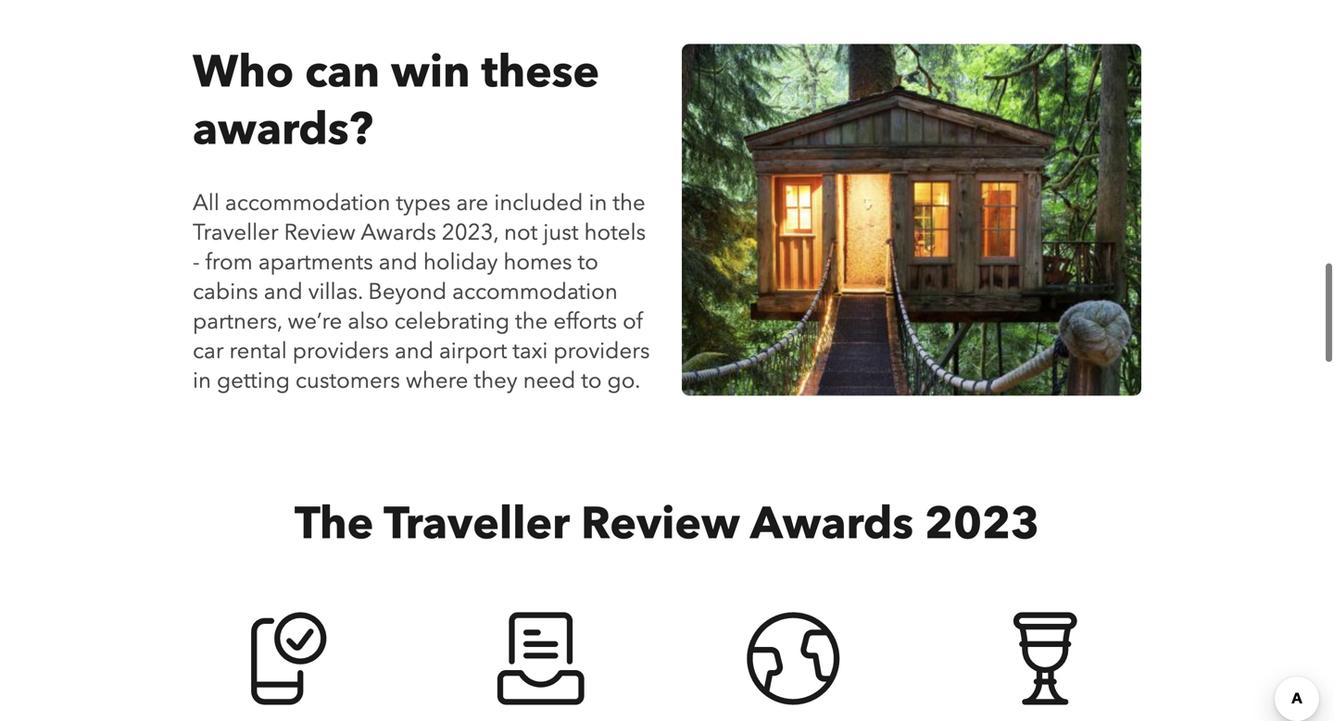 Task type: locate. For each thing, give the bounding box(es) containing it.
0 horizontal spatial awards
[[361, 218, 436, 248]]

1 vertical spatial in
[[193, 366, 211, 396]]

just
[[543, 218, 579, 248]]

0 vertical spatial traveller
[[193, 218, 278, 248]]

included
[[494, 188, 583, 218]]

to right homes
[[578, 247, 598, 278]]

providers
[[293, 336, 389, 367], [553, 336, 650, 367]]

1 horizontal spatial traveller
[[384, 494, 570, 555]]

getting
[[217, 366, 290, 396]]

win
[[391, 42, 470, 103]]

1 horizontal spatial providers
[[553, 336, 650, 367]]

to left go.
[[581, 366, 602, 396]]

all
[[193, 188, 219, 218]]

partners,
[[193, 306, 282, 337]]

0 vertical spatial awards
[[361, 218, 436, 248]]

and left holiday
[[379, 247, 418, 278]]

the right just
[[613, 188, 645, 218]]

traveller
[[193, 218, 278, 248], [384, 494, 570, 555]]

awards
[[361, 218, 436, 248], [750, 494, 913, 555]]

who
[[193, 42, 294, 103]]

0 horizontal spatial in
[[193, 366, 211, 396]]

accommodation up taxi
[[452, 277, 618, 307]]

alternative property types image
[[682, 44, 1141, 396]]

1 horizontal spatial accommodation
[[452, 277, 618, 307]]

accommodation
[[225, 188, 390, 218], [452, 277, 618, 307]]

0 vertical spatial to
[[578, 247, 598, 278]]

we're
[[288, 306, 342, 337]]

from
[[205, 247, 253, 278]]

in
[[589, 188, 607, 218], [193, 366, 211, 396]]

1 horizontal spatial the
[[613, 188, 645, 218]]

1 horizontal spatial awards
[[750, 494, 913, 555]]

and right "also"
[[395, 336, 434, 367]]

to
[[578, 247, 598, 278], [581, 366, 602, 396]]

0 horizontal spatial providers
[[293, 336, 389, 367]]

review
[[284, 218, 356, 248], [581, 494, 740, 555]]

hotels
[[584, 218, 646, 248]]

the
[[295, 494, 374, 555]]

-
[[193, 247, 200, 278]]

villas.
[[308, 277, 363, 307]]

accommodation up 'apartments'
[[225, 188, 390, 218]]

0 horizontal spatial traveller
[[193, 218, 278, 248]]

the left efforts
[[515, 306, 548, 337]]

1 horizontal spatial in
[[589, 188, 607, 218]]

awards inside all accommodation types are included in the traveller review awards 2023, not just hotels - from apartments and holiday homes to cabins and villas. beyond accommodation partners, we're also celebrating the efforts of car rental providers and airport taxi providers in getting customers where they need to go.
[[361, 218, 436, 248]]

1 providers from the left
[[293, 336, 389, 367]]

1 horizontal spatial review
[[581, 494, 740, 555]]

0 horizontal spatial accommodation
[[225, 188, 390, 218]]

traveller inside all accommodation types are included in the traveller review awards 2023, not just hotels - from apartments and holiday homes to cabins and villas. beyond accommodation partners, we're also celebrating the efforts of car rental providers and airport taxi providers in getting customers where they need to go.
[[193, 218, 278, 248]]

taxi
[[513, 336, 548, 367]]

apartments
[[258, 247, 373, 278]]

providers right taxi
[[553, 336, 650, 367]]

in right just
[[589, 188, 607, 218]]

0 vertical spatial review
[[284, 218, 356, 248]]

0 horizontal spatial the
[[515, 306, 548, 337]]

not
[[504, 218, 538, 248]]

in left getting
[[193, 366, 211, 396]]

also
[[348, 306, 389, 337]]

and
[[379, 247, 418, 278], [264, 277, 303, 307], [395, 336, 434, 367]]

homes
[[503, 247, 572, 278]]

0 horizontal spatial review
[[284, 218, 356, 248]]

the
[[613, 188, 645, 218], [515, 306, 548, 337]]

providers down the villas.
[[293, 336, 389, 367]]



Task type: vqa. For each thing, say whether or not it's contained in the screenshot.
Benz in Large Van Mercedes-Benz Sprinter Or Similar
no



Task type: describe. For each thing, give the bounding box(es) containing it.
efforts
[[553, 306, 617, 337]]

celebrating
[[394, 306, 510, 337]]

1 vertical spatial the
[[515, 306, 548, 337]]

rental
[[229, 336, 287, 367]]

who can win these awards?
[[193, 42, 599, 160]]

they
[[474, 366, 517, 396]]

0 vertical spatial the
[[613, 188, 645, 218]]

1 vertical spatial review
[[581, 494, 740, 555]]

cabins
[[193, 277, 258, 307]]

customers
[[295, 366, 400, 396]]

1 vertical spatial traveller
[[384, 494, 570, 555]]

2 providers from the left
[[553, 336, 650, 367]]

review inside all accommodation types are included in the traveller review awards 2023, not just hotels - from apartments and holiday homes to cabins and villas. beyond accommodation partners, we're also celebrating the efforts of car rental providers and airport taxi providers in getting customers where they need to go.
[[284, 218, 356, 248]]

2023
[[925, 494, 1039, 555]]

2023,
[[442, 218, 498, 248]]

1 vertical spatial accommodation
[[452, 277, 618, 307]]

these
[[481, 42, 599, 103]]

car
[[193, 336, 224, 367]]

where
[[406, 366, 468, 396]]

of
[[623, 306, 643, 337]]

0 vertical spatial accommodation
[[225, 188, 390, 218]]

1 vertical spatial to
[[581, 366, 602, 396]]

the traveller review awards 2023
[[295, 494, 1039, 555]]

beyond
[[368, 277, 447, 307]]

and left the villas.
[[264, 277, 303, 307]]

1 vertical spatial awards
[[750, 494, 913, 555]]

awards?
[[193, 99, 373, 160]]

can
[[305, 42, 380, 103]]

airport
[[439, 336, 507, 367]]

all accommodation types are included in the traveller review awards 2023, not just hotels - from apartments and holiday homes to cabins and villas. beyond accommodation partners, we're also celebrating the efforts of car rental providers and airport taxi providers in getting customers where they need to go.
[[193, 188, 650, 396]]

are
[[456, 188, 488, 218]]

0 vertical spatial in
[[589, 188, 607, 218]]

holiday
[[423, 247, 498, 278]]

types
[[396, 188, 451, 218]]

need
[[523, 366, 576, 396]]

go.
[[607, 366, 640, 396]]



